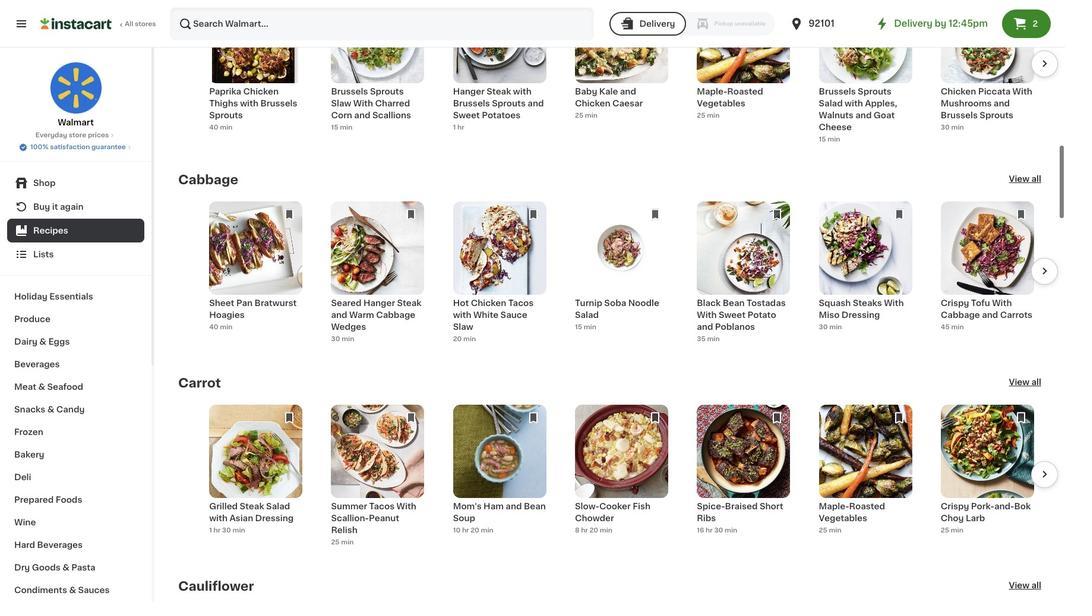 Task type: describe. For each thing, give the bounding box(es) containing it.
it
[[52, 203, 58, 211]]

92101
[[809, 19, 835, 28]]

0 horizontal spatial vegetables
[[697, 98, 746, 107]]

everyday store prices
[[35, 132, 109, 138]]

and inside "hanger steak with brussels sprouts and sweet potatoes"
[[528, 98, 544, 107]]

0 vertical spatial maple-roasted vegetables
[[697, 86, 764, 107]]

crispy for carrot
[[941, 501, 970, 509]]

store
[[69, 132, 86, 138]]

delivery by 12:45pm
[[895, 19, 988, 28]]

turnip
[[575, 298, 603, 306]]

hr for spice-braised short ribs
[[706, 526, 713, 532]]

1 horizontal spatial roasted
[[850, 501, 886, 509]]

brussels inside "hanger steak with brussels sprouts and sweet potatoes"
[[453, 98, 490, 107]]

view all for cauliflower
[[1009, 580, 1042, 588]]

15 for brussels sprouts salad with apples, walnuts and goat cheese
[[819, 135, 826, 141]]

30 for seared hanger steak and warm cabbage wedges
[[331, 334, 340, 341]]

slow-cooker fish chowder
[[575, 501, 651, 521]]

40 for paprika chicken thighs with brussels sprouts
[[209, 123, 218, 130]]

recipe card group containing chicken piccata with mushrooms and brussels sprouts
[[941, 0, 1035, 135]]

recipe card group containing slow-cooker fish chowder
[[575, 404, 669, 550]]

salad for brussels sprouts salad with apples, walnuts and goat cheese
[[819, 98, 843, 107]]

brussels inside brussels sprouts slaw with charred corn and scallions
[[331, 86, 368, 95]]

8 hr 20 min
[[575, 526, 613, 532]]

25 min for peanut
[[331, 538, 354, 544]]

shop
[[33, 179, 56, 187]]

white
[[474, 310, 499, 318]]

16
[[697, 526, 705, 532]]

goods
[[32, 563, 60, 572]]

slaw inside brussels sprouts slaw with charred corn and scallions
[[331, 98, 351, 107]]

sweet inside black bean tostadas with sweet potato and poblanos
[[719, 310, 746, 318]]

frozen link
[[7, 421, 144, 443]]

wedges
[[331, 322, 366, 330]]

& for meat
[[38, 383, 45, 391]]

delivery button
[[610, 12, 686, 36]]

brussels inside brussels sprouts salad with apples, walnuts and goat cheese
[[819, 86, 856, 95]]

20 for slow-cooker fish chowder
[[590, 526, 599, 532]]

hard beverages
[[14, 541, 83, 549]]

and inside chicken piccata with mushrooms and brussels sprouts
[[994, 98, 1010, 107]]

and inside mom's ham and bean soup
[[506, 501, 522, 509]]

buy
[[33, 203, 50, 211]]

prepared foods link
[[7, 489, 144, 511]]

brussels sprouts salad with apples, walnuts and goat cheese
[[819, 86, 898, 130]]

25 for peanut
[[331, 538, 340, 544]]

recipe card group containing black bean tostadas with sweet potato and poblanos
[[697, 200, 791, 346]]

chicken inside chicken piccata with mushrooms and brussels sprouts
[[941, 86, 977, 95]]

snacks & candy link
[[7, 398, 144, 421]]

pan
[[236, 298, 253, 306]]

20 min
[[453, 334, 476, 341]]

brussels inside paprika chicken thighs with brussels sprouts
[[261, 98, 297, 107]]

summer tacos with scallion-peanut relish
[[331, 501, 417, 533]]

30 for squash steaks with miso dressing
[[819, 322, 828, 329]]

bakery
[[14, 450, 44, 459]]

lists
[[33, 250, 54, 259]]

tofu
[[972, 298, 991, 306]]

potatoes
[[482, 110, 521, 119]]

25 min for choy
[[941, 526, 964, 532]]

recipe card group containing spice-braised short ribs
[[697, 404, 791, 550]]

1 vertical spatial maple-roasted vegetables
[[819, 501, 886, 521]]

Search field
[[171, 8, 593, 39]]

larb
[[966, 513, 986, 521]]

seafood
[[47, 383, 83, 391]]

everyday store prices link
[[35, 131, 116, 140]]

item carousel region containing paprika chicken thighs with brussels sprouts
[[178, 0, 1058, 143]]

and inside brussels sprouts salad with apples, walnuts and goat cheese
[[856, 110, 872, 119]]

instacart logo image
[[40, 17, 112, 31]]

1 hr
[[453, 123, 465, 130]]

short
[[760, 501, 784, 509]]

shop link
[[7, 171, 144, 195]]

buy it again
[[33, 203, 84, 211]]

produce link
[[7, 308, 144, 330]]

wine link
[[7, 511, 144, 534]]

sprouts inside paprika chicken thighs with brussels sprouts
[[209, 110, 243, 119]]

service type group
[[610, 12, 776, 36]]

chicken inside paprika chicken thighs with brussels sprouts
[[243, 86, 279, 95]]

cauliflower
[[178, 579, 254, 591]]

30 min for chicken piccata with mushrooms and brussels sprouts
[[941, 123, 964, 130]]

hanger steak with brussels sprouts and sweet potatoes
[[453, 86, 544, 119]]

all for cauliflower
[[1032, 580, 1042, 588]]

walmart link
[[50, 62, 102, 128]]

steak for salad
[[240, 501, 264, 509]]

recipes
[[33, 226, 68, 235]]

1 vertical spatial maple-
[[819, 501, 850, 509]]

chicken piccata with mushrooms and brussels sprouts
[[941, 86, 1033, 119]]

condiments & sauces
[[14, 586, 110, 594]]

recipe card group containing summer tacos with scallion-peanut relish
[[331, 404, 425, 550]]

view all link for carrot
[[1009, 375, 1042, 389]]

15 min for brussels sprouts slaw with charred corn and scallions
[[331, 123, 353, 130]]

all for carrot
[[1032, 377, 1042, 385]]

1 hr 30 min
[[209, 526, 245, 532]]

45 min
[[941, 322, 964, 329]]

recipe card group containing mom's ham and bean soup
[[453, 404, 547, 550]]

slow-
[[575, 501, 600, 509]]

30 min for seared hanger steak and warm cabbage wedges
[[331, 334, 354, 341]]

squash
[[819, 298, 851, 306]]

crispy for cabbage
[[941, 298, 970, 306]]

grilled steak salad with asian dressing
[[209, 501, 294, 521]]

with for paprika chicken thighs with brussels sprouts
[[240, 98, 259, 107]]

recipe card group containing crispy pork-and-bok choy larb
[[941, 404, 1035, 550]]

all
[[125, 21, 133, 27]]

view all for cabbage
[[1009, 174, 1042, 182]]

and inside 'baby kale and chicken caesar'
[[620, 86, 636, 95]]

15 for brussels sprouts slaw with charred corn and scallions
[[331, 123, 338, 130]]

40 min for sheet pan bratwurst hoagies
[[209, 322, 233, 329]]

grilled
[[209, 501, 238, 509]]

hoagies
[[209, 310, 245, 318]]

sheet
[[209, 298, 234, 306]]

paprika chicken thighs with brussels sprouts
[[209, 86, 297, 119]]

snacks
[[14, 405, 45, 414]]

view for cauliflower
[[1009, 580, 1030, 588]]

view all link for cabbage
[[1009, 172, 1042, 186]]

92101 button
[[790, 7, 861, 40]]

sprouts inside brussels sprouts salad with apples, walnuts and goat cheese
[[858, 86, 892, 95]]

1 for hanger steak with brussels sprouts and sweet potatoes
[[453, 123, 456, 130]]

deli
[[14, 473, 31, 481]]

recipe card group containing maple-roasted vegetables
[[819, 404, 913, 550]]

ham
[[484, 501, 504, 509]]

beverages link
[[7, 353, 144, 376]]

recipe card group containing brussels sprouts slaw with charred corn and scallions
[[331, 0, 425, 135]]

all stores
[[125, 21, 156, 27]]

hr for slow-cooker fish chowder
[[581, 526, 588, 532]]

hr for mom's ham and bean soup
[[462, 526, 469, 532]]

mom's ham and bean soup
[[453, 501, 546, 521]]

40 for sheet pan bratwurst hoagies
[[209, 322, 218, 329]]

and inside crispy tofu with cabbage and carrots
[[983, 310, 999, 318]]

wine
[[14, 518, 36, 527]]

sauces
[[78, 586, 110, 594]]

bratwurst
[[255, 298, 297, 306]]

30 for chicken piccata with mushrooms and brussels sprouts
[[941, 123, 950, 130]]

chicken inside hot chicken tacos with white sauce slaw
[[471, 298, 507, 306]]

all for cabbage
[[1032, 174, 1042, 182]]

salad inside turnip soba noodle salad
[[575, 310, 599, 318]]

seared
[[331, 298, 362, 306]]

everyday
[[35, 132, 67, 138]]

with for crispy tofu with cabbage and carrots
[[993, 298, 1012, 306]]

40 min for paprika chicken thighs with brussels sprouts
[[209, 123, 233, 130]]

bok
[[1015, 501, 1031, 509]]

recipe card group containing hot chicken tacos with white sauce slaw
[[453, 200, 547, 346]]

bean inside black bean tostadas with sweet potato and poblanos
[[723, 298, 745, 306]]

tostadas
[[747, 298, 786, 306]]

view all for carrot
[[1009, 377, 1042, 385]]

and inside black bean tostadas with sweet potato and poblanos
[[697, 322, 713, 330]]

walmart logo image
[[50, 62, 102, 114]]

12:45pm
[[949, 19, 988, 28]]

cheese
[[819, 122, 852, 130]]

steaks
[[853, 298, 882, 306]]

sauce
[[501, 310, 528, 318]]

15 for turnip soba noodle salad
[[575, 322, 582, 329]]

25 for caesar
[[575, 111, 584, 118]]

buy it again link
[[7, 195, 144, 219]]

item carousel region for cabbage
[[178, 200, 1058, 346]]

salad for grilled steak salad with asian dressing
[[266, 501, 290, 509]]

with for hot chicken tacos with white sauce slaw
[[453, 310, 472, 318]]

thighs
[[209, 98, 238, 107]]

holiday essentials
[[14, 292, 93, 301]]

and inside seared hanger steak and warm cabbage wedges
[[331, 310, 347, 318]]

candy
[[56, 405, 85, 414]]

and-
[[995, 501, 1015, 509]]

mom's
[[453, 501, 482, 509]]

recipe card group containing sheet pan bratwurst hoagies
[[209, 200, 303, 346]]

brussels inside chicken piccata with mushrooms and brussels sprouts
[[941, 110, 978, 119]]



Task type: vqa. For each thing, say whether or not it's contained in the screenshot.
recipes link
yes



Task type: locate. For each thing, give the bounding box(es) containing it.
sprouts up apples,
[[858, 86, 892, 95]]

warm
[[349, 310, 374, 318]]

with
[[1013, 86, 1033, 95], [353, 98, 373, 107], [884, 298, 904, 306], [993, 298, 1012, 306], [697, 310, 717, 318], [397, 501, 417, 509]]

steak inside "hanger steak with brussels sprouts and sweet potatoes"
[[487, 86, 511, 95]]

2 horizontal spatial 15
[[819, 135, 826, 141]]

1 vertical spatial view
[[1009, 377, 1030, 385]]

0 vertical spatial crispy
[[941, 298, 970, 306]]

1 vertical spatial steak
[[397, 298, 422, 306]]

1 vertical spatial all
[[1032, 377, 1042, 385]]

beverages up dry goods & pasta
[[37, 541, 83, 549]]

choy
[[941, 513, 964, 521]]

steak up potatoes
[[487, 86, 511, 95]]

and
[[620, 86, 636, 95], [528, 98, 544, 107], [994, 98, 1010, 107], [354, 110, 371, 119], [856, 110, 872, 119], [331, 310, 347, 318], [983, 310, 999, 318], [697, 322, 713, 330], [506, 501, 522, 509]]

crispy tofu with cabbage and carrots
[[941, 298, 1033, 318]]

2 horizontal spatial cabbage
[[941, 310, 981, 318]]

and inside brussels sprouts slaw with charred corn and scallions
[[354, 110, 371, 119]]

1 down "hanger steak with brussels sprouts and sweet potatoes"
[[453, 123, 456, 130]]

item carousel region containing grilled steak salad with asian dressing
[[178, 404, 1058, 550]]

with for summer tacos with scallion-peanut relish
[[397, 501, 417, 509]]

0 horizontal spatial maple-roasted vegetables
[[697, 86, 764, 107]]

braised
[[725, 501, 758, 509]]

1 horizontal spatial slaw
[[453, 322, 473, 330]]

1 vertical spatial dressing
[[255, 513, 294, 521]]

brussels right thighs
[[261, 98, 297, 107]]

3 view all link from the top
[[1009, 578, 1042, 593]]

0 vertical spatial item carousel region
[[178, 0, 1058, 143]]

seared hanger steak and warm cabbage wedges
[[331, 298, 422, 330]]

& for dairy
[[39, 338, 46, 346]]

soba
[[605, 298, 627, 306]]

hanger inside seared hanger steak and warm cabbage wedges
[[364, 298, 395, 306]]

0 vertical spatial 1
[[453, 123, 456, 130]]

3 all from the top
[[1032, 580, 1042, 588]]

again
[[60, 203, 84, 211]]

miso
[[819, 310, 840, 318]]

2 vertical spatial 15 min
[[575, 322, 597, 329]]

cabbage inside seared hanger steak and warm cabbage wedges
[[376, 310, 416, 318]]

salad
[[819, 98, 843, 107], [575, 310, 599, 318], [266, 501, 290, 509]]

0 vertical spatial dressing
[[842, 310, 880, 318]]

brussels up walnuts
[[819, 86, 856, 95]]

0 horizontal spatial cabbage
[[178, 172, 238, 185]]

35 min
[[697, 334, 720, 341]]

1 vertical spatial salad
[[575, 310, 599, 318]]

1 view from the top
[[1009, 174, 1030, 182]]

steak left hot
[[397, 298, 422, 306]]

with up carrots at right
[[993, 298, 1012, 306]]

steak inside seared hanger steak and warm cabbage wedges
[[397, 298, 422, 306]]

1 vertical spatial view all
[[1009, 377, 1042, 385]]

0 vertical spatial bean
[[723, 298, 745, 306]]

with inside brussels sprouts salad with apples, walnuts and goat cheese
[[845, 98, 864, 107]]

recipe card group containing turnip soba noodle salad
[[575, 200, 669, 346]]

hot
[[453, 298, 469, 306]]

20 for mom's ham and bean soup
[[471, 526, 480, 532]]

chicken right paprika
[[243, 86, 279, 95]]

2 vertical spatial salad
[[266, 501, 290, 509]]

with right steaks
[[884, 298, 904, 306]]

beverages
[[14, 360, 60, 368], [37, 541, 83, 549]]

all
[[1032, 174, 1042, 182], [1032, 377, 1042, 385], [1032, 580, 1042, 588]]

item carousel region containing sheet pan bratwurst hoagies
[[178, 200, 1058, 346]]

brussels up 1 hr
[[453, 98, 490, 107]]

all stores link
[[40, 7, 157, 40]]

with inside grilled steak salad with asian dressing
[[209, 513, 228, 521]]

1 crispy from the top
[[941, 298, 970, 306]]

& for snacks
[[47, 405, 54, 414]]

meat & seafood link
[[7, 376, 144, 398]]

sprouts up potatoes
[[492, 98, 526, 107]]

1 horizontal spatial dressing
[[842, 310, 880, 318]]

view all
[[1009, 174, 1042, 182], [1009, 377, 1042, 385], [1009, 580, 1042, 588]]

1 horizontal spatial hanger
[[453, 86, 485, 95]]

0 vertical spatial hanger
[[453, 86, 485, 95]]

with inside brussels sprouts slaw with charred corn and scallions
[[353, 98, 373, 107]]

peanut
[[369, 513, 399, 521]]

1 horizontal spatial vegetables
[[819, 513, 868, 521]]

tacos
[[509, 298, 534, 306], [369, 501, 395, 509]]

sweet up poblanos
[[719, 310, 746, 318]]

recipe card group containing crispy tofu with cabbage and carrots
[[941, 200, 1035, 346]]

with up peanut
[[397, 501, 417, 509]]

sweet inside "hanger steak with brussels sprouts and sweet potatoes"
[[453, 110, 480, 119]]

with inside summer tacos with scallion-peanut relish
[[397, 501, 417, 509]]

tacos inside summer tacos with scallion-peanut relish
[[369, 501, 395, 509]]

0 vertical spatial 15 min
[[331, 123, 353, 130]]

sweet
[[453, 110, 480, 119], [719, 310, 746, 318]]

0 vertical spatial maple-
[[697, 86, 728, 95]]

40 min down thighs
[[209, 123, 233, 130]]

prepared
[[14, 496, 54, 504]]

with inside hot chicken tacos with white sauce slaw
[[453, 310, 472, 318]]

3 view all from the top
[[1009, 580, 1042, 588]]

0 vertical spatial 30 min
[[941, 123, 964, 130]]

2 item carousel region from the top
[[178, 200, 1058, 346]]

30 min for squash steaks with miso dressing
[[819, 322, 842, 329]]

1 vertical spatial 15 min
[[819, 135, 841, 141]]

2 40 min from the top
[[209, 322, 233, 329]]

with for brussels sprouts salad with apples, walnuts and goat cheese
[[845, 98, 864, 107]]

sprouts inside chicken piccata with mushrooms and brussels sprouts
[[980, 110, 1014, 119]]

cabbage
[[178, 172, 238, 185], [376, 310, 416, 318], [941, 310, 981, 318]]

0 horizontal spatial 1
[[209, 526, 212, 532]]

15 down corn
[[331, 123, 338, 130]]

0 horizontal spatial roasted
[[728, 86, 764, 95]]

2 vertical spatial item carousel region
[[178, 404, 1058, 550]]

1 horizontal spatial 15 min
[[575, 322, 597, 329]]

15 min for brussels sprouts salad with apples, walnuts and goat cheese
[[819, 135, 841, 141]]

1 vertical spatial 40
[[209, 322, 218, 329]]

with up potatoes
[[513, 86, 532, 95]]

delivery inside button
[[640, 20, 676, 28]]

& left candy
[[47, 405, 54, 414]]

30 down miso
[[819, 322, 828, 329]]

chicken down baby
[[575, 98, 611, 107]]

recipe card group containing seared hanger steak and warm cabbage wedges
[[331, 200, 425, 346]]

ribs
[[697, 513, 716, 521]]

by
[[935, 19, 947, 28]]

with right thighs
[[240, 98, 259, 107]]

1 vertical spatial beverages
[[37, 541, 83, 549]]

view all link for cauliflower
[[1009, 578, 1042, 593]]

steak inside grilled steak salad with asian dressing
[[240, 501, 264, 509]]

20 down chowder
[[590, 526, 599, 532]]

2 all from the top
[[1032, 377, 1042, 385]]

1 vertical spatial tacos
[[369, 501, 395, 509]]

0 vertical spatial 15
[[331, 123, 338, 130]]

tacos inside hot chicken tacos with white sauce slaw
[[509, 298, 534, 306]]

satisfaction
[[50, 144, 90, 150]]

potato
[[748, 310, 777, 318]]

crispy inside crispy pork-and-bok choy larb
[[941, 501, 970, 509]]

with down black
[[697, 310, 717, 318]]

0 horizontal spatial 15
[[331, 123, 338, 130]]

sprouts down thighs
[[209, 110, 243, 119]]

1 vertical spatial 1
[[209, 526, 212, 532]]

carrots
[[1001, 310, 1033, 318]]

sprouts inside "hanger steak with brussels sprouts and sweet potatoes"
[[492, 98, 526, 107]]

chicken up mushrooms
[[941, 86, 977, 95]]

with left charred
[[353, 98, 373, 107]]

sprouts down piccata
[[980, 110, 1014, 119]]

hr down grilled
[[214, 526, 221, 532]]

1 all from the top
[[1032, 174, 1042, 182]]

with up walnuts
[[845, 98, 864, 107]]

1 item carousel region from the top
[[178, 0, 1058, 143]]

& left eggs
[[39, 338, 46, 346]]

crispy up choy
[[941, 501, 970, 509]]

25 for choy
[[941, 526, 950, 532]]

1 vertical spatial vegetables
[[819, 513, 868, 521]]

15 down turnip
[[575, 322, 582, 329]]

1 horizontal spatial delivery
[[895, 19, 933, 28]]

view for cabbage
[[1009, 174, 1030, 182]]

steak for with
[[487, 86, 511, 95]]

noodle
[[629, 298, 660, 306]]

40 down thighs
[[209, 123, 218, 130]]

1 horizontal spatial cabbage
[[376, 310, 416, 318]]

15 min down cheese
[[819, 135, 841, 141]]

squash steaks with miso dressing
[[819, 298, 904, 318]]

10 hr 20 min
[[453, 526, 494, 532]]

& left sauces
[[69, 586, 76, 594]]

snacks & candy
[[14, 405, 85, 414]]

hr right 16
[[706, 526, 713, 532]]

soup
[[453, 513, 475, 521]]

0 vertical spatial tacos
[[509, 298, 534, 306]]

salad inside brussels sprouts salad with apples, walnuts and goat cheese
[[819, 98, 843, 107]]

40
[[209, 123, 218, 130], [209, 322, 218, 329]]

1 vertical spatial view all link
[[1009, 375, 1042, 389]]

0 vertical spatial 40
[[209, 123, 218, 130]]

beverages down dairy & eggs
[[14, 360, 60, 368]]

dressing inside squash steaks with miso dressing
[[842, 310, 880, 318]]

35
[[697, 334, 706, 341]]

2 40 from the top
[[209, 322, 218, 329]]

1 horizontal spatial maple-roasted vegetables
[[819, 501, 886, 521]]

30 min down wedges
[[331, 334, 354, 341]]

with down hot
[[453, 310, 472, 318]]

with down grilled
[[209, 513, 228, 521]]

black bean tostadas with sweet potato and poblanos
[[697, 298, 786, 330]]

0 horizontal spatial steak
[[240, 501, 264, 509]]

dressing inside grilled steak salad with asian dressing
[[255, 513, 294, 521]]

30 min down miso
[[819, 322, 842, 329]]

tacos up sauce
[[509, 298, 534, 306]]

spice-braised short ribs
[[697, 501, 784, 521]]

apples,
[[866, 98, 898, 107]]

chicken inside 'baby kale and chicken caesar'
[[575, 98, 611, 107]]

kale
[[600, 86, 618, 95]]

maple-roasted vegetables
[[697, 86, 764, 107], [819, 501, 886, 521]]

hr down "hanger steak with brussels sprouts and sweet potatoes"
[[458, 123, 465, 130]]

40 down hoagies
[[209, 322, 218, 329]]

item carousel region
[[178, 0, 1058, 143], [178, 200, 1058, 346], [178, 404, 1058, 550]]

0 vertical spatial all
[[1032, 174, 1042, 182]]

item carousel region for carrot
[[178, 404, 1058, 550]]

maple-
[[697, 86, 728, 95], [819, 501, 850, 509]]

slaw up corn
[[331, 98, 351, 107]]

0 vertical spatial view all link
[[1009, 172, 1042, 186]]

slaw inside hot chicken tacos with white sauce slaw
[[453, 322, 473, 330]]

100%
[[30, 144, 48, 150]]

with inside black bean tostadas with sweet potato and poblanos
[[697, 310, 717, 318]]

0 vertical spatial 40 min
[[209, 123, 233, 130]]

meat & seafood
[[14, 383, 83, 391]]

1 horizontal spatial 30 min
[[819, 322, 842, 329]]

chicken up white
[[471, 298, 507, 306]]

2 horizontal spatial 30 min
[[941, 123, 964, 130]]

tacos up peanut
[[369, 501, 395, 509]]

hr right 10
[[462, 526, 469, 532]]

0 vertical spatial salad
[[819, 98, 843, 107]]

40 min down hoagies
[[209, 322, 233, 329]]

salad up walnuts
[[819, 98, 843, 107]]

fish
[[633, 501, 651, 509]]

1 vertical spatial bean
[[524, 501, 546, 509]]

salad inside grilled steak salad with asian dressing
[[266, 501, 290, 509]]

chicken
[[243, 86, 279, 95], [941, 86, 977, 95], [575, 98, 611, 107], [471, 298, 507, 306]]

8
[[575, 526, 580, 532]]

30
[[941, 123, 950, 130], [819, 322, 828, 329], [331, 334, 340, 341], [222, 526, 231, 532], [715, 526, 724, 532]]

1 horizontal spatial maple-
[[819, 501, 850, 509]]

0 horizontal spatial 15 min
[[331, 123, 353, 130]]

30 down wedges
[[331, 334, 340, 341]]

stores
[[135, 21, 156, 27]]

dressing right 'asian'
[[255, 513, 294, 521]]

15 down cheese
[[819, 135, 826, 141]]

bean right ham
[[524, 501, 546, 509]]

0 horizontal spatial delivery
[[640, 20, 676, 28]]

2 vertical spatial steak
[[240, 501, 264, 509]]

20 down hot
[[453, 334, 462, 341]]

2 view from the top
[[1009, 377, 1030, 385]]

recipe card group containing hanger steak with brussels sprouts and sweet potatoes
[[453, 0, 547, 135]]

sweet up 1 hr
[[453, 110, 480, 119]]

20 down soup
[[471, 526, 480, 532]]

baby
[[575, 86, 598, 95]]

chowder
[[575, 513, 614, 521]]

cabbage inside crispy tofu with cabbage and carrots
[[941, 310, 981, 318]]

0 vertical spatial roasted
[[728, 86, 764, 95]]

hard beverages link
[[7, 534, 144, 556]]

with inside crispy tofu with cabbage and carrots
[[993, 298, 1012, 306]]

1 down grilled
[[209, 526, 212, 532]]

vegetables
[[697, 98, 746, 107], [819, 513, 868, 521]]

hr for hanger steak with brussels sprouts and sweet potatoes
[[458, 123, 465, 130]]

1 horizontal spatial bean
[[723, 298, 745, 306]]

slaw up 20 min
[[453, 322, 473, 330]]

hanger inside "hanger steak with brussels sprouts and sweet potatoes"
[[453, 86, 485, 95]]

dairy
[[14, 338, 37, 346]]

2 horizontal spatial 20
[[590, 526, 599, 532]]

crispy inside crispy tofu with cabbage and carrots
[[941, 298, 970, 306]]

bakery link
[[7, 443, 144, 466]]

hr for grilled steak salad with asian dressing
[[214, 526, 221, 532]]

steak up 'asian'
[[240, 501, 264, 509]]

0 vertical spatial steak
[[487, 86, 511, 95]]

1 horizontal spatial 1
[[453, 123, 456, 130]]

2 vertical spatial all
[[1032, 580, 1042, 588]]

turnip soba noodle salad
[[575, 298, 660, 318]]

bean inside mom's ham and bean soup
[[524, 501, 546, 509]]

0 vertical spatial view
[[1009, 174, 1030, 182]]

recipes link
[[7, 219, 144, 242]]

with for squash steaks with miso dressing
[[884, 298, 904, 306]]

2 horizontal spatial 15 min
[[819, 135, 841, 141]]

delivery for delivery
[[640, 20, 676, 28]]

hanger up 1 hr
[[453, 86, 485, 95]]

25
[[575, 111, 584, 118], [697, 111, 706, 118], [819, 526, 828, 532], [941, 526, 950, 532], [331, 538, 340, 544]]

1 vertical spatial 40 min
[[209, 322, 233, 329]]

hr
[[458, 123, 465, 130], [214, 526, 221, 532], [462, 526, 469, 532], [581, 526, 588, 532], [706, 526, 713, 532]]

dressing down steaks
[[842, 310, 880, 318]]

dry
[[14, 563, 30, 572]]

view for carrot
[[1009, 377, 1030, 385]]

1 40 from the top
[[209, 123, 218, 130]]

25 min for caesar
[[575, 111, 598, 118]]

cooker
[[600, 501, 631, 509]]

& right meat on the left bottom of page
[[38, 383, 45, 391]]

charred
[[375, 98, 410, 107]]

brussels down mushrooms
[[941, 110, 978, 119]]

1 vertical spatial slaw
[[453, 322, 473, 330]]

paprika
[[209, 86, 241, 95]]

recipe card group containing baby kale and chicken caesar
[[575, 0, 669, 135]]

1 vertical spatial crispy
[[941, 501, 970, 509]]

spice-
[[697, 501, 725, 509]]

3 item carousel region from the top
[[178, 404, 1058, 550]]

crispy pork-and-bok choy larb
[[941, 501, 1031, 521]]

delivery for delivery by 12:45pm
[[895, 19, 933, 28]]

2
[[1033, 20, 1038, 28]]

0 horizontal spatial salad
[[266, 501, 290, 509]]

recipe card group containing squash steaks with miso dressing
[[819, 200, 913, 346]]

recipe card group
[[209, 0, 303, 135], [331, 0, 425, 135], [453, 0, 547, 135], [575, 0, 669, 135], [941, 0, 1035, 135], [209, 200, 303, 346], [331, 200, 425, 346], [453, 200, 547, 346], [575, 200, 669, 346], [697, 200, 791, 346], [819, 200, 913, 346], [941, 200, 1035, 346], [209, 404, 303, 550], [331, 404, 425, 550], [453, 404, 547, 550], [575, 404, 669, 550], [697, 404, 791, 550], [819, 404, 913, 550], [941, 404, 1035, 550]]

sprouts up charred
[[370, 86, 404, 95]]

2 view all from the top
[[1009, 377, 1042, 385]]

1 vertical spatial sweet
[[719, 310, 746, 318]]

0 horizontal spatial bean
[[524, 501, 546, 509]]

30 down 'asian'
[[222, 526, 231, 532]]

15 min down turnip
[[575, 322, 597, 329]]

2 horizontal spatial salad
[[819, 98, 843, 107]]

with right piccata
[[1013, 86, 1033, 95]]

& left pasta
[[62, 563, 69, 572]]

sprouts inside brussels sprouts slaw with charred corn and scallions
[[370, 86, 404, 95]]

2 crispy from the top
[[941, 501, 970, 509]]

hanger up 'warm'
[[364, 298, 395, 306]]

salad down turnip
[[575, 310, 599, 318]]

15 min for turnip soba noodle salad
[[575, 322, 597, 329]]

0 horizontal spatial hanger
[[364, 298, 395, 306]]

hot chicken tacos with white sauce slaw
[[453, 298, 534, 330]]

0 vertical spatial slaw
[[331, 98, 351, 107]]

brussels up corn
[[331, 86, 368, 95]]

0 horizontal spatial 20
[[453, 334, 462, 341]]

1 view all link from the top
[[1009, 172, 1042, 186]]

100% satisfaction guarantee
[[30, 144, 126, 150]]

0 horizontal spatial 30 min
[[331, 334, 354, 341]]

salad right grilled
[[266, 501, 290, 509]]

2 vertical spatial view all
[[1009, 580, 1042, 588]]

& for condiments
[[69, 586, 76, 594]]

mushrooms
[[941, 98, 992, 107]]

dry goods & pasta
[[14, 563, 95, 572]]

with for grilled steak salad with asian dressing
[[209, 513, 228, 521]]

1 horizontal spatial 20
[[471, 526, 480, 532]]

0 vertical spatial sweet
[[453, 110, 480, 119]]

bean up poblanos
[[723, 298, 745, 306]]

1 40 min from the top
[[209, 123, 233, 130]]

1 vertical spatial hanger
[[364, 298, 395, 306]]

with inside squash steaks with miso dressing
[[884, 298, 904, 306]]

0 vertical spatial view all
[[1009, 174, 1042, 182]]

2 vertical spatial 30 min
[[331, 334, 354, 341]]

guarantee
[[91, 144, 126, 150]]

sheet pan bratwurst hoagies
[[209, 298, 297, 318]]

30 min
[[941, 123, 964, 130], [819, 322, 842, 329], [331, 334, 354, 341]]

with for chicken piccata with mushrooms and brussels sprouts
[[1013, 86, 1033, 95]]

30 down ribs
[[715, 526, 724, 532]]

corn
[[331, 110, 352, 119]]

with inside chicken piccata with mushrooms and brussels sprouts
[[1013, 86, 1033, 95]]

walnuts
[[819, 110, 854, 119]]

2 horizontal spatial steak
[[487, 86, 511, 95]]

3 view from the top
[[1009, 580, 1030, 588]]

produce
[[14, 315, 50, 323]]

1 vertical spatial roasted
[[850, 501, 886, 509]]

recipe card group containing paprika chicken thighs with brussels sprouts
[[209, 0, 303, 135]]

recipe card group containing grilled steak salad with asian dressing
[[209, 404, 303, 550]]

0 horizontal spatial tacos
[[369, 501, 395, 509]]

1 vertical spatial 30 min
[[819, 322, 842, 329]]

None search field
[[170, 7, 595, 40]]

1 horizontal spatial sweet
[[719, 310, 746, 318]]

1 view all from the top
[[1009, 174, 1042, 182]]

1 vertical spatial item carousel region
[[178, 200, 1058, 346]]

2 view all link from the top
[[1009, 375, 1042, 389]]

1 vertical spatial 15
[[819, 135, 826, 141]]

black
[[697, 298, 721, 306]]

with inside "hanger steak with brussels sprouts and sweet potatoes"
[[513, 86, 532, 95]]

2 vertical spatial view all link
[[1009, 578, 1042, 593]]

1 horizontal spatial tacos
[[509, 298, 534, 306]]

30 min down mushrooms
[[941, 123, 964, 130]]

view
[[1009, 174, 1030, 182], [1009, 377, 1030, 385], [1009, 580, 1030, 588]]

1 for grilled steak salad with asian dressing
[[209, 526, 212, 532]]

with inside paprika chicken thighs with brussels sprouts
[[240, 98, 259, 107]]

hr right 8
[[581, 526, 588, 532]]

crispy up 45 min
[[941, 298, 970, 306]]

30 down mushrooms
[[941, 123, 950, 130]]

45
[[941, 322, 950, 329]]

15 min down corn
[[331, 123, 353, 130]]

0 horizontal spatial dressing
[[255, 513, 294, 521]]

0 horizontal spatial maple-
[[697, 86, 728, 95]]

0 vertical spatial beverages
[[14, 360, 60, 368]]

2 vertical spatial view
[[1009, 580, 1030, 588]]

0 horizontal spatial slaw
[[331, 98, 351, 107]]

1 horizontal spatial 15
[[575, 322, 582, 329]]



